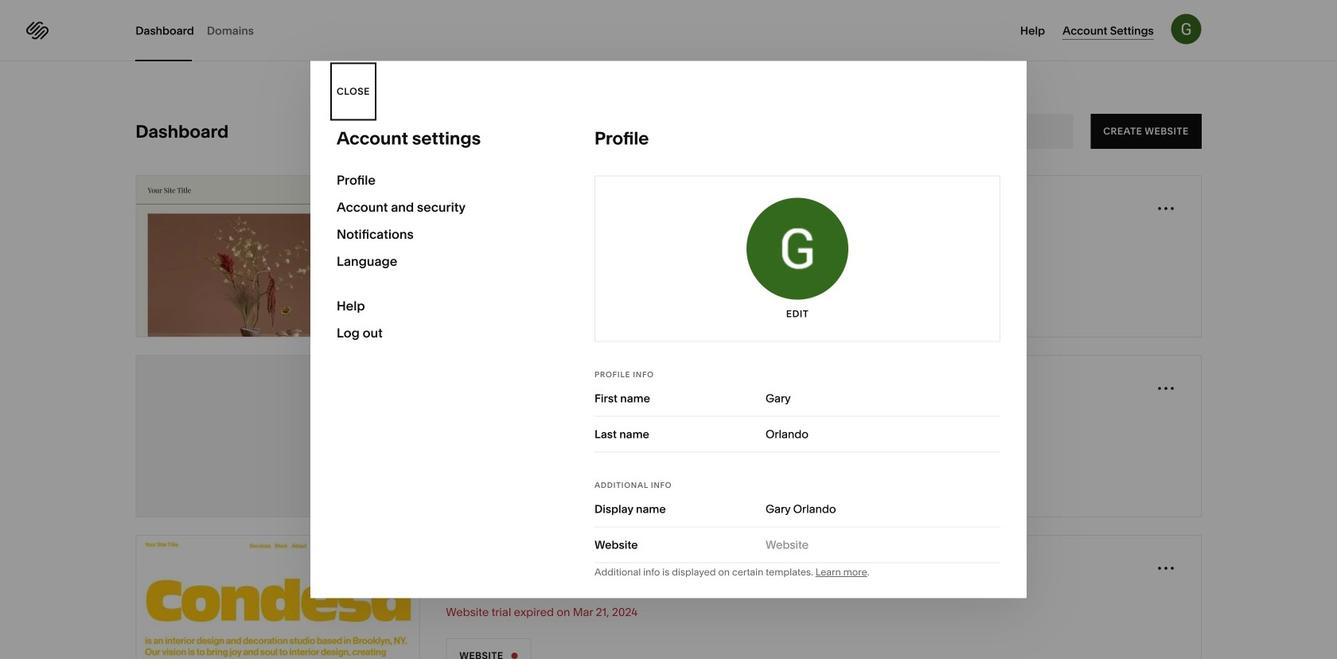 Task type: describe. For each thing, give the bounding box(es) containing it.
Search field
[[940, 123, 1038, 140]]



Task type: locate. For each thing, give the bounding box(es) containing it.
tab list
[[136, 0, 267, 61]]



